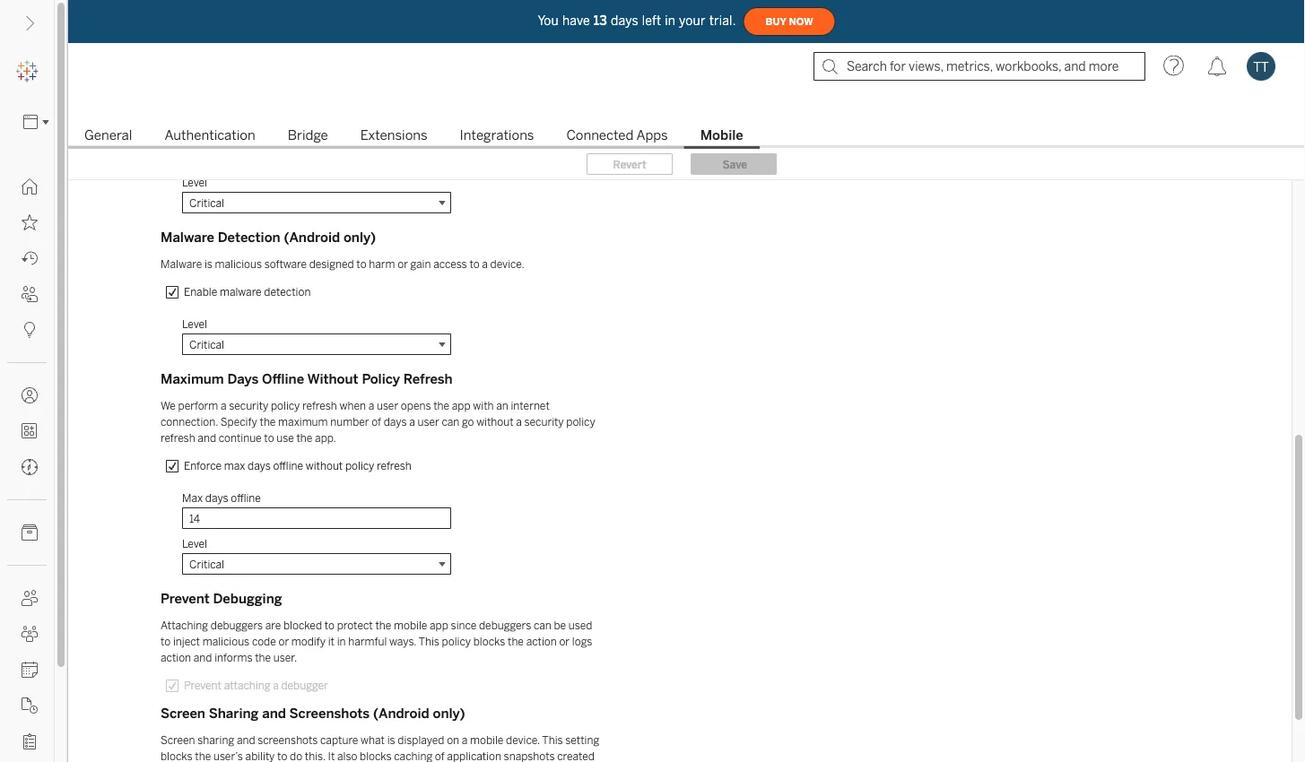 Task type: vqa. For each thing, say whether or not it's contained in the screenshot.
Recents link
no



Task type: locate. For each thing, give the bounding box(es) containing it.
enforce
[[184, 460, 222, 473]]

or up user.
[[278, 636, 289, 649]]

blocks left user's
[[161, 750, 192, 762]]

critical button up malware detection (android only)
[[182, 192, 451, 213]]

blocks down what
[[360, 750, 392, 762]]

debugging
[[213, 591, 282, 607]]

app left since
[[430, 619, 448, 632]]

1 horizontal spatial only)
[[433, 706, 465, 722]]

navigation containing general
[[68, 122, 1305, 149]]

2 screen from the top
[[161, 734, 195, 747]]

authentication
[[165, 127, 255, 144]]

only) up malware is malicious software designed to harm or gain access to a device.
[[343, 230, 376, 246]]

1 horizontal spatial is
[[387, 734, 395, 747]]

0 horizontal spatial action
[[161, 652, 191, 665]]

level down the max
[[182, 537, 207, 550]]

0 horizontal spatial debuggers
[[211, 619, 263, 632]]

0 vertical spatial action
[[526, 636, 557, 649]]

1 horizontal spatial this
[[542, 734, 563, 747]]

do
[[290, 750, 302, 762]]

without down app.
[[306, 460, 343, 473]]

Max days offline text field
[[182, 508, 451, 529]]

capture
[[320, 734, 358, 747]]

caching
[[394, 750, 432, 762]]

application
[[447, 750, 501, 762]]

0 vertical spatial offline
[[273, 460, 303, 473]]

ability
[[245, 750, 275, 762]]

0 vertical spatial mobile
[[394, 619, 427, 632]]

to left the inject
[[161, 636, 171, 649]]

critical
[[189, 196, 224, 209], [189, 338, 224, 351], [189, 558, 224, 571]]

0 vertical spatial user
[[377, 400, 398, 413]]

now
[[789, 16, 813, 27]]

0 vertical spatial in
[[665, 13, 676, 28]]

app up go
[[452, 400, 471, 413]]

and inside screen sharing and screenshots capture what is displayed on a mobile device. this setting blocks the user's ability to do this. it also blocks caching of application snapshots create
[[237, 734, 255, 747]]

since
[[451, 619, 477, 632]]

1 vertical spatial security
[[524, 416, 564, 429]]

buy now button
[[743, 7, 836, 36]]

0 vertical spatial without
[[476, 416, 514, 429]]

the
[[433, 400, 449, 413], [260, 416, 276, 429], [296, 432, 313, 445], [375, 619, 391, 632], [508, 636, 524, 649], [255, 652, 271, 665], [195, 750, 211, 762]]

perform
[[178, 400, 218, 413]]

1 vertical spatial malware
[[161, 258, 202, 271]]

and up ability
[[237, 734, 255, 747]]

the down sharing
[[195, 750, 211, 762]]

refresh down connection.
[[161, 432, 195, 445]]

app.
[[315, 432, 336, 445]]

1 vertical spatial of
[[435, 750, 445, 762]]

user down opens
[[418, 416, 439, 429]]

and down the inject
[[194, 652, 212, 665]]

is up enable
[[204, 258, 212, 271]]

0 horizontal spatial of
[[372, 416, 381, 429]]

main content
[[68, 61, 1305, 762]]

1 level from the top
[[182, 176, 207, 189]]

security up "specify"
[[229, 400, 268, 413]]

sharing
[[209, 706, 259, 722]]

to inside we perform a security policy refresh when a user opens the app with an internet connection. specify the maximum number of days a user can go without a security policy refresh and continue to use the app.
[[264, 432, 274, 445]]

days down opens
[[384, 416, 407, 429]]

navigation
[[68, 122, 1305, 149]]

screen inside screen sharing and screenshots capture what is displayed on a mobile device. this setting blocks the user's ability to do this. it also blocks caching of application snapshots create
[[161, 734, 195, 747]]

critical for critical popup button
[[189, 338, 224, 351]]

malicious
[[215, 258, 262, 271], [202, 636, 250, 649]]

or
[[398, 258, 408, 271], [278, 636, 289, 649], [559, 636, 570, 649]]

in
[[665, 13, 676, 28], [337, 636, 346, 649]]

1 horizontal spatial can
[[534, 619, 551, 632]]

a down opens
[[409, 416, 415, 429]]

are
[[265, 619, 281, 632]]

prevent attaching a debugger
[[184, 679, 328, 692]]

refresh
[[403, 371, 453, 388]]

displayed
[[398, 734, 444, 747]]

2 vertical spatial critical
[[189, 558, 224, 571]]

debuggers
[[211, 619, 263, 632], [479, 619, 531, 632]]

1 vertical spatial without
[[306, 460, 343, 473]]

1 horizontal spatial action
[[526, 636, 557, 649]]

number
[[330, 416, 369, 429]]

debugger
[[281, 679, 328, 692]]

sharing
[[198, 734, 234, 747]]

in right 'it'
[[337, 636, 346, 649]]

3 level from the top
[[182, 537, 207, 550]]

1 horizontal spatial debuggers
[[479, 619, 531, 632]]

screen left sharing
[[161, 734, 195, 747]]

1 horizontal spatial app
[[452, 400, 471, 413]]

maximum days offline without policy refresh
[[161, 371, 453, 388]]

code
[[252, 636, 276, 649]]

0 vertical spatial this
[[419, 636, 439, 649]]

1 critical button from the top
[[182, 192, 451, 213]]

action down the inject
[[161, 652, 191, 665]]

the down maximum
[[296, 432, 313, 445]]

security down internet
[[524, 416, 564, 429]]

1 vertical spatial action
[[161, 652, 191, 665]]

blocks down since
[[473, 636, 505, 649]]

1 vertical spatial only)
[[433, 706, 465, 722]]

1 vertical spatial screen
[[161, 734, 195, 747]]

2 malware from the top
[[161, 258, 202, 271]]

1 vertical spatial (android
[[373, 706, 429, 722]]

prevent up the attaching
[[161, 591, 210, 607]]

0 horizontal spatial only)
[[343, 230, 376, 246]]

screen
[[161, 706, 205, 722], [161, 734, 195, 747]]

blocks inside attaching debuggers are blocked to protect the mobile app since debuggers can be used to inject malicious code or modify it in harmful ways. this policy blocks the action or logs action and informs the user.
[[473, 636, 505, 649]]

extensions
[[360, 127, 428, 144]]

1 screen from the top
[[161, 706, 205, 722]]

attaching debuggers are blocked to protect the mobile app since debuggers can be used to inject malicious code or modify it in harmful ways. this policy blocks the action or logs action and informs the user.
[[161, 619, 592, 665]]

this right ways.
[[419, 636, 439, 649]]

3 critical from the top
[[189, 558, 224, 571]]

refresh down we perform a security policy refresh when a user opens the app with an internet connection. specify the maximum number of days a user can go without a security policy refresh and continue to use the app.
[[377, 460, 411, 473]]

modify
[[291, 636, 326, 649]]

of down the displayed
[[435, 750, 445, 762]]

1 horizontal spatial user
[[418, 416, 439, 429]]

is inside screen sharing and screenshots capture what is displayed on a mobile device. this setting blocks the user's ability to do this. it also blocks caching of application snapshots create
[[387, 734, 395, 747]]

with
[[473, 400, 494, 413]]

1 horizontal spatial refresh
[[302, 400, 337, 413]]

0 vertical spatial can
[[442, 416, 459, 429]]

app inside attaching debuggers are blocked to protect the mobile app since debuggers can be used to inject malicious code or modify it in harmful ways. this policy blocks the action or logs action and informs the user.
[[430, 619, 448, 632]]

1 horizontal spatial without
[[476, 416, 514, 429]]

critical up maximum
[[189, 338, 224, 351]]

1 vertical spatial app
[[430, 619, 448, 632]]

integrations
[[460, 127, 534, 144]]

we
[[161, 400, 176, 413]]

have
[[562, 13, 590, 28]]

debuggers down "debugging"
[[211, 619, 263, 632]]

offline
[[262, 371, 304, 388]]

1 horizontal spatial in
[[665, 13, 676, 28]]

0 horizontal spatial mobile
[[394, 619, 427, 632]]

a
[[482, 258, 488, 271], [221, 400, 227, 413], [368, 400, 374, 413], [409, 416, 415, 429], [516, 416, 522, 429], [273, 679, 279, 692], [462, 734, 468, 747]]

on
[[447, 734, 459, 747]]

level down enable
[[182, 318, 207, 331]]

maximum
[[161, 371, 224, 388]]

(android
[[284, 230, 340, 246], [373, 706, 429, 722]]

0 horizontal spatial (android
[[284, 230, 340, 246]]

offline
[[273, 460, 303, 473], [231, 492, 261, 505]]

mobile inside screen sharing and screenshots capture what is displayed on a mobile device. this setting blocks the user's ability to do this. it also blocks caching of application snapshots create
[[470, 734, 504, 747]]

1 horizontal spatial mobile
[[470, 734, 504, 747]]

0 horizontal spatial is
[[204, 258, 212, 271]]

this up snapshots
[[542, 734, 563, 747]]

0 horizontal spatial this
[[419, 636, 439, 649]]

the left logs
[[508, 636, 524, 649]]

critical inside popup button
[[189, 338, 224, 351]]

1 vertical spatial offline
[[231, 492, 261, 505]]

1 debuggers from the left
[[211, 619, 263, 632]]

also
[[337, 750, 357, 762]]

user.
[[273, 652, 297, 665]]

1 horizontal spatial of
[[435, 750, 445, 762]]

0 vertical spatial of
[[372, 416, 381, 429]]

1 vertical spatial can
[[534, 619, 551, 632]]

1 horizontal spatial security
[[524, 416, 564, 429]]

only) up on
[[433, 706, 465, 722]]

blocked
[[283, 619, 322, 632]]

1 vertical spatial malicious
[[202, 636, 250, 649]]

1 vertical spatial is
[[387, 734, 395, 747]]

malware for malware is malicious software designed to harm or gain access to a device.
[[161, 258, 202, 271]]

malicious inside attaching debuggers are blocked to protect the mobile app since debuggers can be used to inject malicious code or modify it in harmful ways. this policy blocks the action or logs action and informs the user.
[[202, 636, 250, 649]]

0 vertical spatial critical
[[189, 196, 224, 209]]

refresh up maximum
[[302, 400, 337, 413]]

0 vertical spatial screen
[[161, 706, 205, 722]]

2 vertical spatial refresh
[[377, 460, 411, 473]]

screen for screen sharing and screenshots (android only)
[[161, 706, 205, 722]]

logs
[[572, 636, 592, 649]]

an
[[496, 400, 508, 413]]

1 vertical spatial in
[[337, 636, 346, 649]]

2 horizontal spatial or
[[559, 636, 570, 649]]

can left go
[[442, 416, 459, 429]]

offline down max
[[231, 492, 261, 505]]

0 vertical spatial level
[[182, 176, 207, 189]]

2 critical from the top
[[189, 338, 224, 351]]

prevent down "informs"
[[184, 679, 221, 692]]

2 horizontal spatial refresh
[[377, 460, 411, 473]]

user down policy
[[377, 400, 398, 413]]

mobile
[[394, 619, 427, 632], [470, 734, 504, 747]]

of
[[372, 416, 381, 429], [435, 750, 445, 762]]

to
[[356, 258, 366, 271], [469, 258, 480, 271], [264, 432, 274, 445], [324, 619, 335, 632], [161, 636, 171, 649], [277, 750, 287, 762]]

is right what
[[387, 734, 395, 747]]

0 horizontal spatial app
[[430, 619, 448, 632]]

policy inside attaching debuggers are blocked to protect the mobile app since debuggers can be used to inject malicious code or modify it in harmful ways. this policy blocks the action or logs action and informs the user.
[[442, 636, 471, 649]]

max
[[182, 492, 203, 505]]

device. up snapshots
[[506, 734, 540, 747]]

0 vertical spatial app
[[452, 400, 471, 413]]

critical up detection
[[189, 196, 224, 209]]

0 horizontal spatial offline
[[231, 492, 261, 505]]

only)
[[343, 230, 376, 246], [433, 706, 465, 722]]

1 vertical spatial prevent
[[184, 679, 221, 692]]

1 vertical spatial critical button
[[182, 553, 451, 575]]

can left the be
[[534, 619, 551, 632]]

0 vertical spatial prevent
[[161, 591, 210, 607]]

0 horizontal spatial in
[[337, 636, 346, 649]]

critical button
[[182, 192, 451, 213], [182, 553, 451, 575]]

user
[[377, 400, 398, 413], [418, 416, 439, 429]]

1 horizontal spatial (android
[[373, 706, 429, 722]]

maximum
[[278, 416, 328, 429]]

1 vertical spatial device.
[[506, 734, 540, 747]]

0 horizontal spatial refresh
[[161, 432, 195, 445]]

malicious up malware at the top of the page
[[215, 258, 262, 271]]

critical up prevent debugging
[[189, 558, 224, 571]]

0 horizontal spatial can
[[442, 416, 459, 429]]

malicious up "informs"
[[202, 636, 250, 649]]

snapshots
[[504, 750, 555, 762]]

1 malware from the top
[[161, 230, 214, 246]]

debuggers right since
[[479, 619, 531, 632]]

(android up the displayed
[[373, 706, 429, 722]]

attaching
[[224, 679, 270, 692]]

0 vertical spatial malware
[[161, 230, 214, 246]]

action down the be
[[526, 636, 557, 649]]

level down authentication on the top of page
[[182, 176, 207, 189]]

offline down use
[[273, 460, 303, 473]]

2 level from the top
[[182, 318, 207, 331]]

a right on
[[462, 734, 468, 747]]

the up harmful
[[375, 619, 391, 632]]

0 horizontal spatial without
[[306, 460, 343, 473]]

2 horizontal spatial blocks
[[473, 636, 505, 649]]

device. right access
[[490, 258, 525, 271]]

0 vertical spatial security
[[229, 400, 268, 413]]

critical for second critical dropdown button
[[189, 558, 224, 571]]

critical button down max days offline text box
[[182, 553, 451, 575]]

0 vertical spatial critical button
[[182, 192, 451, 213]]

informs
[[215, 652, 252, 665]]

of right number
[[372, 416, 381, 429]]

the right opens
[[433, 400, 449, 413]]

can inside we perform a security policy refresh when a user opens the app with an internet connection. specify the maximum number of days a user can go without a security policy refresh and continue to use the app.
[[442, 416, 459, 429]]

1 vertical spatial critical
[[189, 338, 224, 351]]

level
[[182, 176, 207, 189], [182, 318, 207, 331], [182, 537, 207, 550]]

1 critical from the top
[[189, 196, 224, 209]]

2 vertical spatial level
[[182, 537, 207, 550]]

or left gain
[[398, 258, 408, 271]]

mobile up application
[[470, 734, 504, 747]]

screen sharing and screenshots capture what is displayed on a mobile device. this setting blocks the user's ability to do this. it also blocks caching of application snapshots create
[[161, 734, 599, 762]]

1 horizontal spatial offline
[[273, 460, 303, 473]]

device.
[[490, 258, 525, 271], [506, 734, 540, 747]]

1 vertical spatial user
[[418, 416, 439, 429]]

and down connection.
[[198, 432, 216, 445]]

1 vertical spatial level
[[182, 318, 207, 331]]

to left do
[[277, 750, 287, 762]]

0 horizontal spatial security
[[229, 400, 268, 413]]

and inside attaching debuggers are blocked to protect the mobile app since debuggers can be used to inject malicious code or modify it in harmful ways. this policy blocks the action or logs action and informs the user.
[[194, 652, 212, 665]]

(android up designed
[[284, 230, 340, 246]]

sub-spaces tab list
[[68, 126, 1305, 149]]

or down the be
[[559, 636, 570, 649]]

in right left
[[665, 13, 676, 28]]

the right "specify"
[[260, 416, 276, 429]]

without down an
[[476, 416, 514, 429]]

to up 'it'
[[324, 619, 335, 632]]

1 vertical spatial mobile
[[470, 734, 504, 747]]

blocks
[[473, 636, 505, 649], [161, 750, 192, 762], [360, 750, 392, 762]]

0 vertical spatial refresh
[[302, 400, 337, 413]]

screen up sharing
[[161, 706, 205, 722]]

go
[[462, 416, 474, 429]]

screen for screen sharing and screenshots capture what is displayed on a mobile device. this setting blocks the user's ability to do this. it also blocks caching of application snapshots create
[[161, 734, 195, 747]]

malware
[[161, 230, 214, 246], [161, 258, 202, 271]]

mobile up ways.
[[394, 619, 427, 632]]

to left use
[[264, 432, 274, 445]]

1 vertical spatial this
[[542, 734, 563, 747]]

0 horizontal spatial user
[[377, 400, 398, 413]]



Task type: describe. For each thing, give the bounding box(es) containing it.
malware detection (android only)
[[161, 230, 376, 246]]

the inside screen sharing and screenshots capture what is displayed on a mobile device. this setting blocks the user's ability to do this. it also blocks caching of application snapshots create
[[195, 750, 211, 762]]

continue
[[219, 432, 262, 445]]

level for critical popup button
[[182, 318, 207, 331]]

1 horizontal spatial blocks
[[360, 750, 392, 762]]

opens
[[401, 400, 431, 413]]

in inside attaching debuggers are blocked to protect the mobile app since debuggers can be used to inject malicious code or modify it in harmful ways. this policy blocks the action or logs action and informs the user.
[[337, 636, 346, 649]]

to right access
[[469, 258, 480, 271]]

level for second critical dropdown button from the bottom
[[182, 176, 207, 189]]

malware for malware detection (android only)
[[161, 230, 214, 246]]

mobile
[[700, 127, 743, 144]]

trial.
[[709, 13, 736, 28]]

screen sharing and screenshots (android only)
[[161, 706, 465, 722]]

days right the max
[[205, 492, 228, 505]]

main navigation. press the up and down arrow keys to access links. element
[[0, 169, 54, 762]]

0 vertical spatial malicious
[[215, 258, 262, 271]]

connected
[[566, 127, 634, 144]]

policy
[[362, 371, 400, 388]]

software
[[264, 258, 307, 271]]

critical for second critical dropdown button from the bottom
[[189, 196, 224, 209]]

enforce max days offline without policy refresh
[[184, 460, 411, 473]]

protect
[[337, 619, 373, 632]]

you
[[538, 13, 559, 28]]

0 vertical spatial is
[[204, 258, 212, 271]]

13
[[594, 13, 607, 28]]

detection
[[264, 286, 311, 299]]

the down code
[[255, 652, 271, 665]]

user's
[[213, 750, 243, 762]]

navigation panel element
[[0, 54, 55, 762]]

attaching
[[161, 619, 208, 632]]

harm
[[369, 258, 395, 271]]

revert button
[[587, 153, 673, 175]]

access
[[433, 258, 467, 271]]

when
[[339, 400, 366, 413]]

app inside we perform a security policy refresh when a user opens the app with an internet connection. specify the maximum number of days a user can go without a security policy refresh and continue to use the app.
[[452, 400, 471, 413]]

apps
[[636, 127, 668, 144]]

ways.
[[389, 636, 416, 649]]

connected apps
[[566, 127, 668, 144]]

prevent debugging
[[161, 591, 282, 607]]

max
[[224, 460, 245, 473]]

a right access
[[482, 258, 488, 271]]

2 debuggers from the left
[[479, 619, 531, 632]]

prevent for prevent debugging
[[161, 591, 210, 607]]

0 vertical spatial only)
[[343, 230, 376, 246]]

2 critical button from the top
[[182, 553, 451, 575]]

prevent for prevent attaching a debugger
[[184, 679, 221, 692]]

days right max
[[248, 460, 271, 473]]

0 horizontal spatial or
[[278, 636, 289, 649]]

and up screenshots
[[262, 706, 286, 722]]

used
[[569, 619, 592, 632]]

to left harm
[[356, 258, 366, 271]]

use
[[277, 432, 294, 445]]

enable
[[184, 286, 217, 299]]

specify
[[220, 416, 257, 429]]

can inside attaching debuggers are blocked to protect the mobile app since debuggers can be used to inject malicious code or modify it in harmful ways. this policy blocks the action or logs action and informs the user.
[[534, 619, 551, 632]]

1 vertical spatial refresh
[[161, 432, 195, 445]]

left
[[642, 13, 661, 28]]

critical button
[[182, 334, 451, 355]]

and inside we perform a security policy refresh when a user opens the app with an internet connection. specify the maximum number of days a user can go without a security policy refresh and continue to use the app.
[[198, 432, 216, 445]]

setting
[[565, 734, 599, 747]]

days right 13
[[611, 13, 639, 28]]

to inside screen sharing and screenshots capture what is displayed on a mobile device. this setting blocks the user's ability to do this. it also blocks caching of application snapshots create
[[277, 750, 287, 762]]

bridge
[[288, 127, 328, 144]]

designed
[[309, 258, 354, 271]]

a up "specify"
[[221, 400, 227, 413]]

days inside we perform a security policy refresh when a user opens the app with an internet connection. specify the maximum number of days a user can go without a security policy refresh and continue to use the app.
[[384, 416, 407, 429]]

1 horizontal spatial or
[[398, 258, 408, 271]]

harmful
[[348, 636, 387, 649]]

detection
[[218, 230, 280, 246]]

this.
[[305, 750, 325, 762]]

revert
[[613, 158, 646, 171]]

your
[[679, 13, 706, 28]]

mobile inside attaching debuggers are blocked to protect the mobile app since debuggers can be used to inject malicious code or modify it in harmful ways. this policy blocks the action or logs action and informs the user.
[[394, 619, 427, 632]]

it
[[328, 750, 335, 762]]

screenshots
[[258, 734, 318, 747]]

without inside we perform a security policy refresh when a user opens the app with an internet connection. specify the maximum number of days a user can go without a security policy refresh and continue to use the app.
[[476, 416, 514, 429]]

Search for views, metrics, workbooks, and more text field
[[814, 52, 1145, 81]]

days
[[227, 371, 259, 388]]

of inside screen sharing and screenshots capture what is displayed on a mobile device. this setting blocks the user's ability to do this. it also blocks caching of application snapshots create
[[435, 750, 445, 762]]

we perform a security policy refresh when a user opens the app with an internet connection. specify the maximum number of days a user can go without a security policy refresh and continue to use the app.
[[161, 400, 595, 445]]

0 vertical spatial device.
[[490, 258, 525, 271]]

device. inside screen sharing and screenshots capture what is displayed on a mobile device. this setting blocks the user's ability to do this. it also blocks caching of application snapshots create
[[506, 734, 540, 747]]

main content containing general
[[68, 61, 1305, 762]]

malware
[[220, 286, 262, 299]]

this inside screen sharing and screenshots capture what is displayed on a mobile device. this setting blocks the user's ability to do this. it also blocks caching of application snapshots create
[[542, 734, 563, 747]]

buy
[[766, 16, 786, 27]]

a down internet
[[516, 416, 522, 429]]

buy now
[[766, 16, 813, 27]]

a inside screen sharing and screenshots capture what is displayed on a mobile device. this setting blocks the user's ability to do this. it also blocks caching of application snapshots create
[[462, 734, 468, 747]]

it
[[328, 636, 335, 649]]

internet
[[511, 400, 550, 413]]

inject
[[173, 636, 200, 649]]

of inside we perform a security policy refresh when a user opens the app with an internet connection. specify the maximum number of days a user can go without a security policy refresh and continue to use the app.
[[372, 416, 381, 429]]

0 vertical spatial (android
[[284, 230, 340, 246]]

you have 13 days left in your trial.
[[538, 13, 736, 28]]

malware is malicious software designed to harm or gain access to a device.
[[161, 258, 525, 271]]

max days offline
[[182, 492, 261, 505]]

connection.
[[161, 416, 218, 429]]

gain
[[410, 258, 431, 271]]

a right the 'when'
[[368, 400, 374, 413]]

level for second critical dropdown button
[[182, 537, 207, 550]]

enable malware detection
[[184, 286, 311, 299]]

this inside attaching debuggers are blocked to protect the mobile app since debuggers can be used to inject malicious code or modify it in harmful ways. this policy blocks the action or logs action and informs the user.
[[419, 636, 439, 649]]

a right attaching
[[273, 679, 279, 692]]

screenshots
[[289, 706, 370, 722]]

0 horizontal spatial blocks
[[161, 750, 192, 762]]

without
[[307, 371, 358, 388]]

what
[[361, 734, 385, 747]]



